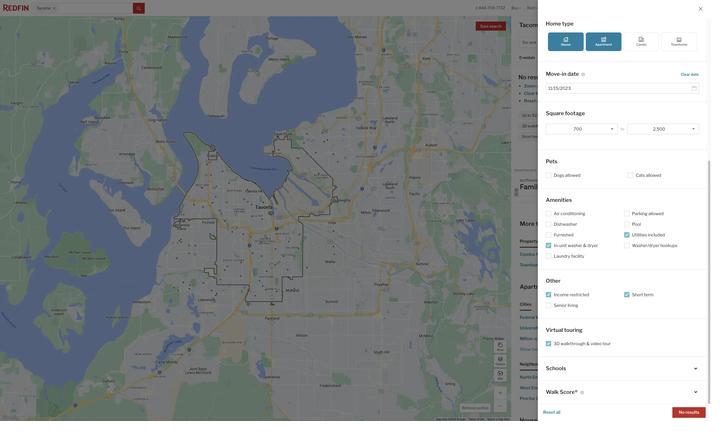 Task type: describe. For each thing, give the bounding box(es) containing it.
save
[[480, 24, 489, 29]]

footage
[[565, 110, 585, 117]]

cities element
[[520, 298, 532, 311]]

condos
[[520, 252, 536, 257]]

2,500
[[653, 127, 666, 132]]

house
[[561, 43, 571, 47]]

out
[[537, 84, 544, 89]]

up to $1.5k inside up to $1.5k button
[[552, 40, 572, 45]]

0 vertical spatial included
[[651, 124, 666, 129]]

ad
[[705, 170, 708, 172]]

1 horizontal spatial amenities
[[589, 239, 610, 244]]

tacoma up for rent
[[519, 22, 541, 29]]

air
[[554, 212, 560, 217]]

0 rentals •
[[519, 56, 539, 60]]

end for north
[[533, 376, 541, 381]]

apartments for federal way
[[546, 316, 569, 321]]

harbor
[[619, 316, 633, 321]]

zip
[[560, 362, 566, 368]]

move-
[[546, 71, 562, 77]]

dishwasher
[[554, 222, 577, 227]]

west end apartments for rent
[[520, 386, 579, 391]]

options
[[496, 363, 505, 366]]

facility
[[571, 254, 585, 259]]

to left the remove up to $1.5k icon
[[528, 113, 531, 118]]

$1.5k inside button
[[563, 40, 572, 45]]

clear date button
[[681, 70, 699, 79]]

reset inside button
[[543, 411, 555, 416]]

condos for rent in tacoma
[[520, 252, 573, 257]]

m
[[532, 348, 536, 353]]

map data ©2023 google
[[436, 419, 465, 422]]

0 vertical spatial &
[[551, 124, 554, 129]]

option group containing house
[[548, 32, 697, 51]]

0 horizontal spatial amenities
[[546, 197, 572, 204]]

reset all button
[[543, 408, 561, 419]]

university
[[520, 326, 541, 331]]

buildings
[[554, 303, 572, 308]]

in up boundary
[[562, 71, 567, 77]]

data
[[442, 419, 448, 422]]

11/15/2023 move-in date
[[601, 135, 644, 139]]

square
[[546, 110, 564, 117]]

1 vertical spatial term
[[644, 293, 654, 298]]

no results inside button
[[679, 411, 700, 416]]

apartment inside button
[[600, 40, 620, 45]]

price
[[619, 239, 629, 244]]

cats allowed
[[636, 173, 662, 178]]

0 horizontal spatial results
[[528, 74, 547, 81]]

remove utilities included image
[[669, 125, 672, 128]]

north
[[520, 376, 532, 381]]

report for report a map error
[[488, 419, 496, 422]]

844-
[[479, 6, 488, 10]]

federal
[[520, 316, 535, 321]]

house, apartment button
[[583, 37, 627, 48]]

1 vertical spatial walkthrough
[[561, 342, 586, 347]]

to inside zoom out clear the map boundary reset all filters or remove one of your filters below to see more homes
[[625, 99, 629, 104]]

baths
[[588, 113, 598, 118]]

in- for in-unit washer & dryer
[[554, 244, 559, 249]]

rental
[[540, 303, 553, 308]]

0 horizontal spatial date
[[568, 71, 579, 77]]

square footage
[[546, 110, 585, 117]]

gig harbor apartments for rent
[[611, 316, 673, 321]]

apartment inside option
[[595, 43, 612, 47]]

in-unit washer/dryer
[[587, 124, 622, 129]]

tacoma for condos
[[557, 252, 573, 257]]

see
[[630, 99, 637, 104]]

university place apartments for rent
[[520, 326, 593, 331]]

pets
[[546, 159, 558, 165]]

remove house, apartment image
[[620, 41, 623, 44]]

codes
[[567, 362, 580, 368]]

clear inside zoom out clear the map boundary reset all filters or remove one of your filters below to see more homes
[[524, 91, 535, 96]]

1 vertical spatial utilities
[[632, 233, 647, 238]]

0 horizontal spatial short term
[[522, 135, 541, 139]]

1+ for 1+ bd / 1+ ba
[[633, 40, 637, 45]]

tacoma for apartments
[[591, 284, 613, 291]]

1+ bd / 1+ ba button
[[630, 37, 663, 48]]

walk
[[546, 390, 559, 396]]

1+ for 1+ beds
[[556, 113, 560, 118]]

1 vertical spatial $1.5k
[[532, 113, 542, 118]]

allowed for dogs allowed
[[565, 173, 581, 178]]

apartments
[[520, 284, 554, 291]]

0 vertical spatial term
[[533, 135, 541, 139]]

1-844-759-7732
[[476, 6, 505, 10]]

terms of use
[[469, 419, 484, 422]]

near
[[577, 284, 590, 291]]

gig
[[611, 316, 618, 321]]

1+ beds
[[556, 113, 569, 118]]

cats
[[636, 173, 645, 178]]

filters inside button
[[681, 40, 691, 45]]

0 vertical spatial no
[[519, 74, 527, 81]]

way
[[536, 316, 545, 321]]

walk score® link
[[546, 389, 699, 397]]

1 vertical spatial tour
[[603, 342, 611, 347]]

in right 11/15/2023
[[632, 135, 635, 139]]

reset all filters button
[[524, 99, 555, 104]]

remove in-unit washer/dryer image
[[626, 125, 629, 128]]

conditioning
[[561, 212, 586, 217]]

1 vertical spatial 3d walkthrough & video tour
[[554, 342, 611, 347]]

error
[[504, 419, 510, 422]]

apartments down the place
[[534, 337, 557, 342]]

dogs allowed
[[554, 173, 581, 178]]

type
[[562, 21, 574, 27]]

up inside button
[[552, 40, 557, 45]]

unit for washer/dryer
[[592, 124, 598, 129]]

0 vertical spatial tour
[[565, 124, 572, 129]]

remove outline
[[462, 406, 489, 411]]

options button
[[494, 355, 507, 368]]

remove outline button
[[460, 404, 491, 413]]

rentals
[[543, 22, 564, 29]]

in up the townhomes for rent 'link'
[[553, 252, 556, 257]]

property types element
[[520, 235, 551, 248]]

tacoma for more
[[571, 221, 593, 228]]

©2023
[[448, 419, 456, 422]]

remove 3d walkthrough & video tour image
[[575, 125, 579, 128]]

apartments for rent near tacoma
[[520, 284, 613, 291]]

score®
[[560, 390, 578, 396]]

laundry
[[554, 254, 570, 259]]

Townhome checkbox
[[662, 32, 697, 51]]

one
[[577, 99, 584, 104]]

parking
[[632, 212, 648, 217]]

virtual touring
[[546, 327, 583, 334]]

washer/dryer
[[632, 244, 660, 249]]

• for filters
[[692, 40, 693, 45]]

map button
[[494, 369, 507, 383]]

1 vertical spatial 3d
[[554, 342, 560, 347]]

furnished
[[554, 233, 574, 238]]

more
[[638, 99, 649, 104]]

0 vertical spatial 3d walkthrough & video tour
[[522, 124, 572, 129]]

income
[[554, 293, 569, 298]]

0 vertical spatial utilities
[[637, 124, 650, 129]]

0 horizontal spatial 3d
[[522, 124, 527, 129]]

or
[[555, 99, 560, 104]]

zip codes element
[[560, 358, 580, 371]]

remove up to $1.5k image
[[544, 114, 548, 117]]

0 horizontal spatial walkthrough
[[528, 124, 550, 129]]

0 horizontal spatial up to $1.5k
[[522, 113, 542, 118]]

homes
[[650, 99, 663, 104]]

schools
[[546, 366, 566, 372]]

below
[[612, 99, 624, 104]]

to inside button
[[558, 40, 562, 45]]

for rent
[[523, 40, 537, 45]]

1 vertical spatial included
[[648, 233, 665, 238]]

map for map data ©2023 google
[[436, 419, 442, 422]]

parking allowed
[[632, 212, 664, 217]]

Condo checkbox
[[624, 32, 659, 51]]



Task type: locate. For each thing, give the bounding box(es) containing it.
1 vertical spatial results
[[686, 411, 700, 416]]

0 horizontal spatial report
[[488, 419, 496, 422]]

washer/dryer
[[599, 124, 622, 129]]

walkthrough down touring
[[561, 342, 586, 347]]

•
[[692, 40, 693, 45], [538, 56, 539, 60]]

House checkbox
[[548, 32, 584, 51]]

1 vertical spatial end
[[532, 386, 540, 391]]

1 horizontal spatial results
[[686, 411, 700, 416]]

1 vertical spatial video
[[591, 342, 602, 347]]

advertisement
[[514, 168, 537, 172]]

proctor
[[520, 397, 536, 402]]

remove 1+ bd / 1+ ba image
[[656, 41, 659, 44]]

amenities
[[546, 197, 572, 204], [589, 239, 610, 244]]

to left remove in-unit washer/dryer image
[[621, 127, 625, 131]]

up to $1.5k
[[552, 40, 572, 45], [522, 113, 542, 118]]

0 vertical spatial up to $1.5k
[[552, 40, 572, 45]]

of right one
[[585, 99, 589, 104]]

for
[[523, 40, 529, 45]]

1 horizontal spatial unit
[[592, 124, 598, 129]]

to left see
[[625, 99, 629, 104]]

• left 11
[[692, 40, 693, 45]]

move-
[[621, 135, 632, 139]]

1 vertical spatial short
[[632, 293, 643, 298]]

results inside no results button
[[686, 411, 700, 416]]

included up washer/dryer hookups
[[648, 233, 665, 238]]

washer/dryer hookups
[[632, 244, 678, 249]]

map left data
[[436, 419, 442, 422]]

a
[[496, 419, 498, 422]]

save search
[[480, 24, 502, 29]]

proctor district
[[520, 397, 552, 402]]

1-
[[476, 6, 479, 10]]

0 horizontal spatial map
[[436, 419, 442, 422]]

0 vertical spatial report
[[697, 170, 705, 172]]

report ad
[[697, 170, 708, 172]]

west
[[520, 386, 531, 391]]

3d walkthrough & video tour down touring
[[554, 342, 611, 347]]

apartments for west end
[[540, 386, 564, 391]]

1 vertical spatial &
[[583, 244, 587, 249]]

amenities left price
[[589, 239, 610, 244]]

0 vertical spatial of
[[585, 99, 589, 104]]

1 horizontal spatial short term
[[632, 293, 654, 298]]

1 horizontal spatial no results
[[679, 411, 700, 416]]

outline
[[477, 406, 489, 411]]

of left use
[[477, 419, 479, 422]]

boundary
[[553, 91, 572, 96]]

1 horizontal spatial reset
[[543, 411, 555, 416]]

rentals
[[523, 56, 535, 60]]

0 vertical spatial $1.5k
[[563, 40, 572, 45]]

0 vertical spatial utilities included
[[637, 124, 666, 129]]

bedrooms element
[[560, 235, 581, 248]]

map right a
[[498, 419, 504, 422]]

• right rentals
[[538, 56, 539, 60]]

1 horizontal spatial video
[[591, 342, 602, 347]]

rental buildings element
[[540, 298, 572, 311]]

clear inside 'button'
[[681, 72, 690, 77]]

utilities down pool
[[632, 233, 647, 238]]

1 vertical spatial utilities included
[[632, 233, 665, 238]]

in- up the laundry
[[554, 244, 559, 249]]

map region
[[0, 0, 547, 422]]

0 vertical spatial unit
[[592, 124, 598, 129]]

1+ for 1+ baths
[[583, 113, 587, 118]]

• inside button
[[692, 40, 693, 45]]

1 horizontal spatial short
[[632, 293, 643, 298]]

0 horizontal spatial filters
[[542, 99, 554, 104]]

1+ right /
[[645, 40, 649, 45]]

to down the "rentals"
[[558, 40, 562, 45]]

for rent button
[[519, 37, 547, 48]]

0 vertical spatial short
[[522, 135, 532, 139]]

senior
[[554, 303, 567, 309]]

reset all
[[543, 411, 561, 416]]

apartments for university place
[[554, 326, 577, 331]]

up to $1.5k left the remove up to $1.5k icon
[[522, 113, 542, 118]]

to
[[558, 40, 562, 45], [625, 99, 629, 104], [528, 113, 531, 118], [621, 127, 625, 131], [536, 221, 542, 228]]

apartments up district
[[540, 386, 564, 391]]

of
[[585, 99, 589, 104], [477, 419, 479, 422]]

tacoma left remove tacoma icon in the left top of the page
[[37, 6, 50, 10]]

0 horizontal spatial term
[[533, 135, 541, 139]]

unit for washer
[[559, 244, 567, 249]]

report inside button
[[697, 170, 705, 172]]

allowed right dogs
[[565, 173, 581, 178]]

1 vertical spatial no results
[[679, 411, 700, 416]]

0 vertical spatial end
[[533, 376, 541, 381]]

all inside button
[[556, 411, 561, 416]]

2 horizontal spatial date
[[691, 72, 699, 77]]

use
[[480, 419, 484, 422]]

video
[[554, 124, 564, 129], [591, 342, 602, 347]]

• for rentals
[[538, 56, 539, 60]]

report a map error
[[488, 419, 510, 422]]

utilities left "2,500"
[[637, 124, 650, 129]]

explore
[[543, 221, 564, 228]]

0 horizontal spatial unit
[[559, 244, 567, 249]]

1 vertical spatial up to $1.5k
[[522, 113, 542, 118]]

up to $1.5k down home type
[[552, 40, 572, 45]]

remove
[[561, 99, 576, 104]]

0 horizontal spatial tour
[[565, 124, 572, 129]]

0 horizontal spatial clear
[[524, 91, 535, 96]]

amenities up air at the bottom right
[[546, 197, 572, 204]]

0 vertical spatial amenities
[[546, 197, 572, 204]]

reset down the
[[524, 99, 536, 104]]

unit down baths
[[592, 124, 598, 129]]

neighborhoods element
[[520, 358, 551, 371]]

all down proctor district link
[[556, 411, 561, 416]]

report for report ad
[[697, 170, 705, 172]]

allowed right cats
[[646, 173, 662, 178]]

rent inside 'link'
[[552, 263, 561, 268]]

0 horizontal spatial short
[[522, 135, 532, 139]]

apartments down federal way apartments for rent
[[554, 326, 577, 331]]

zoom
[[524, 84, 536, 89]]

0 horizontal spatial of
[[477, 419, 479, 422]]

1+ bd / 1+ ba
[[633, 40, 654, 45]]

1 horizontal spatial report
[[697, 170, 705, 172]]

for inside the townhomes for rent 'link'
[[546, 263, 551, 268]]

0 horizontal spatial $1.5k
[[532, 113, 542, 118]]

1+ left baths
[[583, 113, 587, 118]]

rent inside button
[[529, 40, 537, 45]]

no
[[519, 74, 527, 81], [679, 411, 685, 416]]

end for west
[[532, 386, 540, 391]]

1 vertical spatial clear
[[524, 91, 535, 96]]

terms
[[469, 419, 476, 422]]

virtual
[[546, 327, 563, 334]]

ad region
[[514, 173, 708, 197]]

1 horizontal spatial no
[[679, 411, 685, 416]]

property
[[520, 239, 538, 244]]

1 horizontal spatial clear
[[681, 72, 690, 77]]

unit down the furnished
[[559, 244, 567, 249]]

reset down district
[[543, 411, 555, 416]]

1 horizontal spatial date
[[636, 135, 644, 139]]

filters right 'all'
[[681, 40, 691, 45]]

1 vertical spatial map
[[498, 419, 504, 422]]

submit search image
[[137, 6, 141, 11]]

allowed right parking
[[649, 212, 664, 217]]

beds
[[561, 113, 569, 118]]

1 horizontal spatial $1.5k
[[563, 40, 572, 45]]

report left a
[[488, 419, 496, 422]]

remove 1+ beds image
[[572, 114, 575, 117]]

3d walkthrough & video tour down the remove up to $1.5k icon
[[522, 124, 572, 129]]

ba
[[650, 40, 654, 45]]

washer
[[568, 244, 583, 249]]

1 horizontal spatial map
[[498, 378, 503, 381]]

2 vertical spatial &
[[587, 342, 590, 347]]

clear
[[681, 72, 690, 77], [524, 91, 535, 96]]

all filters • 11 button
[[665, 37, 701, 48]]

all down the
[[537, 99, 542, 104]]

0 vertical spatial 3d
[[522, 124, 527, 129]]

breadcrumbs element
[[517, 152, 706, 160]]

allowed
[[565, 173, 581, 178], [646, 173, 662, 178], [649, 212, 664, 217]]

reset inside zoom out clear the map boundary reset all filters or remove one of your filters below to see more homes
[[524, 99, 536, 104]]

in down air conditioning
[[565, 221, 570, 228]]

price element
[[619, 235, 629, 248]]

• inside 0 rentals •
[[538, 56, 539, 60]]

Select your move-in date text field
[[549, 86, 692, 91]]

1 horizontal spatial •
[[692, 40, 693, 45]]

0 vertical spatial clear
[[681, 72, 690, 77]]

0 horizontal spatial no results
[[519, 74, 547, 81]]

1 horizontal spatial filters
[[600, 99, 611, 104]]

date inside 'button'
[[691, 72, 699, 77]]

up down reset all filters button
[[522, 113, 527, 118]]

in-unit washer & dryer
[[554, 244, 598, 249]]

1 vertical spatial •
[[538, 56, 539, 60]]

1 vertical spatial all
[[556, 411, 561, 416]]

all inside zoom out clear the map boundary reset all filters or remove one of your filters below to see more homes
[[537, 99, 542, 104]]

walkthrough down the remove up to $1.5k icon
[[528, 124, 550, 129]]

in-
[[587, 124, 592, 129], [554, 244, 559, 249]]

1 vertical spatial reset
[[543, 411, 555, 416]]

utilities included left remove utilities included image
[[637, 124, 666, 129]]

short term
[[522, 135, 541, 139], [632, 293, 654, 298]]

option group
[[548, 32, 697, 51]]

3d
[[522, 124, 527, 129], [554, 342, 560, 347]]

in- for in-unit washer/dryer
[[587, 124, 592, 129]]

living
[[568, 303, 578, 309]]

map right the
[[543, 91, 552, 96]]

end right the north
[[533, 376, 541, 381]]

0
[[519, 56, 522, 60]]

0 vertical spatial reset
[[524, 99, 536, 104]]

all filters • 11
[[675, 40, 698, 45]]

0 vertical spatial in-
[[587, 124, 592, 129]]

terms of use link
[[469, 419, 484, 422]]

0 horizontal spatial reset
[[524, 99, 536, 104]]

north end
[[520, 376, 541, 381]]

1 vertical spatial no
[[679, 411, 685, 416]]

map down options
[[498, 378, 503, 381]]

1 horizontal spatial up
[[552, 40, 557, 45]]

up left house
[[552, 40, 557, 45]]

end
[[533, 376, 541, 381], [532, 386, 540, 391]]

1 horizontal spatial up to $1.5k
[[552, 40, 572, 45]]

$1.5k left the remove up to $1.5k icon
[[532, 113, 542, 118]]

included left remove utilities included image
[[651, 124, 666, 129]]

in- down 1+ baths
[[587, 124, 592, 129]]

0 vertical spatial map
[[543, 91, 552, 96]]

home
[[546, 21, 561, 27]]

amenities element
[[589, 235, 610, 248]]

1 vertical spatial of
[[477, 419, 479, 422]]

0 horizontal spatial map
[[498, 419, 504, 422]]

1 vertical spatial amenities
[[589, 239, 610, 244]]

0 vertical spatial map
[[498, 378, 503, 381]]

remove tacoma image
[[53, 7, 56, 10]]

end right west
[[532, 386, 540, 391]]

1+ left beds
[[556, 113, 560, 118]]

759-
[[488, 6, 496, 10]]

0 vertical spatial short term
[[522, 135, 541, 139]]

report left the ad
[[697, 170, 705, 172]]

0 horizontal spatial video
[[554, 124, 564, 129]]

filters
[[681, 40, 691, 45], [542, 99, 554, 104], [600, 99, 611, 104]]

700
[[574, 127, 582, 132]]

1+ baths
[[583, 113, 598, 118]]

dogs
[[554, 173, 565, 178]]

save search button
[[476, 22, 506, 31]]

7732
[[496, 6, 505, 10]]

1+ left bd
[[633, 40, 637, 45]]

/
[[643, 40, 644, 45]]

1 vertical spatial up
[[522, 113, 527, 118]]

apartments for gig harbor
[[634, 316, 658, 321]]

filters down the clear the map boundary button
[[542, 99, 554, 104]]

draw button
[[494, 341, 507, 354]]

1 horizontal spatial all
[[556, 411, 561, 416]]

clear date
[[681, 72, 699, 77]]

bedrooms
[[560, 239, 581, 244]]

map for map
[[498, 378, 503, 381]]

filters right your
[[600, 99, 611, 104]]

0 vertical spatial walkthrough
[[528, 124, 550, 129]]

report
[[697, 170, 705, 172], [488, 419, 496, 422]]

0 vertical spatial up
[[552, 40, 557, 45]]

&
[[551, 124, 554, 129], [583, 244, 587, 249], [587, 342, 590, 347]]

0 horizontal spatial all
[[537, 99, 542, 104]]

Apartment checkbox
[[586, 32, 622, 51]]

1 vertical spatial short term
[[632, 293, 654, 298]]

no results button
[[673, 408, 706, 419]]

up
[[552, 40, 557, 45], [522, 113, 527, 118]]

tacoma down conditioning
[[571, 221, 593, 228]]

apartments up university place apartments for rent
[[546, 316, 569, 321]]

0 vertical spatial video
[[554, 124, 564, 129]]

more
[[520, 221, 535, 228]]

1 vertical spatial in-
[[554, 244, 559, 249]]

property types
[[520, 239, 551, 244]]

0 vertical spatial results
[[528, 74, 547, 81]]

google image
[[1, 415, 19, 422]]

cities
[[520, 303, 532, 308]]

move-in date
[[546, 71, 579, 77]]

0 horizontal spatial up
[[522, 113, 527, 118]]

allowed for parking allowed
[[649, 212, 664, 217]]

allowed for cats allowed
[[646, 173, 662, 178]]

0 horizontal spatial •
[[538, 56, 539, 60]]

neighborhoods
[[520, 362, 551, 368]]

map inside "button"
[[498, 378, 503, 381]]

restricted
[[570, 293, 589, 298]]

no inside button
[[679, 411, 685, 416]]

apartments right harbor
[[634, 316, 658, 321]]

None search field
[[59, 3, 133, 14]]

utilities included up washer/dryer in the bottom of the page
[[632, 233, 665, 238]]

to right more
[[536, 221, 542, 228]]

0 horizontal spatial no
[[519, 74, 527, 81]]

$1.5k down type
[[563, 40, 572, 45]]

of inside zoom out clear the map boundary reset all filters or remove one of your filters below to see more homes
[[585, 99, 589, 104]]

1 horizontal spatial tour
[[603, 342, 611, 347]]

home type
[[546, 21, 574, 27]]

tacoma up the townhomes for rent 'link'
[[557, 252, 573, 257]]

1 horizontal spatial 3d
[[554, 342, 560, 347]]

district
[[537, 397, 552, 402]]

0 horizontal spatial in-
[[554, 244, 559, 249]]

place
[[542, 326, 553, 331]]

tacoma right near
[[591, 284, 613, 291]]

map inside zoom out clear the map boundary reset all filters or remove one of your filters below to see more homes
[[543, 91, 552, 96]]

walkthrough
[[528, 124, 550, 129], [561, 342, 586, 347]]

0 vertical spatial •
[[692, 40, 693, 45]]



Task type: vqa. For each thing, say whether or not it's contained in the screenshot.
video
yes



